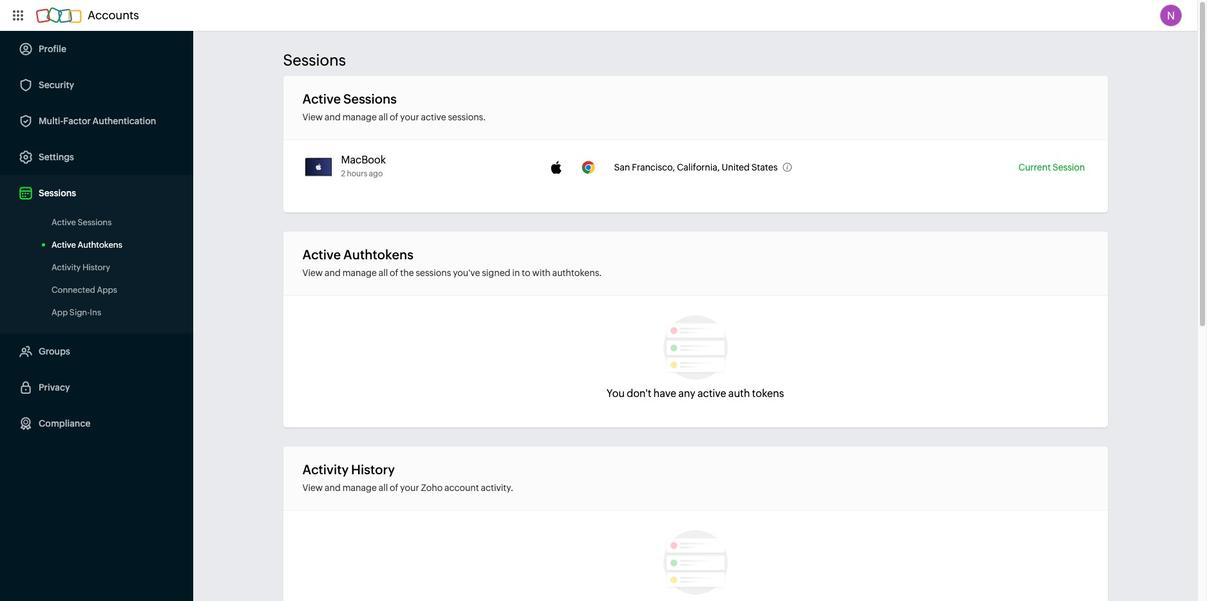 Task type: locate. For each thing, give the bounding box(es) containing it.
1 your from the top
[[400, 112, 419, 122]]

your for history
[[400, 483, 419, 494]]

1 vertical spatial and
[[325, 268, 341, 278]]

2 vertical spatial and
[[325, 483, 341, 494]]

authtokens for active authtokens view and manage all of the sessions you've signed in to with authtokens.
[[344, 247, 414, 262]]

view inside the activity history view and manage all of your zoho account activity.
[[303, 483, 323, 494]]

macbook 2 hours ago
[[341, 154, 386, 179]]

you
[[607, 388, 625, 400]]

manage inside active authtokens view and manage all of the sessions you've signed in to with authtokens.
[[343, 268, 377, 278]]

0 vertical spatial history
[[82, 263, 110, 273]]

have
[[654, 388, 677, 400]]

and for sessions
[[325, 112, 341, 122]]

sessions
[[283, 52, 346, 69], [344, 92, 397, 106], [39, 188, 76, 199], [78, 218, 112, 228]]

1 vertical spatial view
[[303, 268, 323, 278]]

1 horizontal spatial authtokens
[[344, 247, 414, 262]]

0 vertical spatial your
[[400, 112, 419, 122]]

3 of from the top
[[390, 483, 399, 494]]

california,
[[677, 162, 720, 173]]

and inside the activity history view and manage all of your zoho account activity.
[[325, 483, 341, 494]]

active for active authtokens
[[52, 240, 76, 250]]

macbook
[[341, 154, 386, 166]]

1 vertical spatial activity
[[303, 463, 349, 478]]

view inside active authtokens view and manage all of the sessions you've signed in to with authtokens.
[[303, 268, 323, 278]]

history for activity history
[[82, 263, 110, 273]]

of for sessions
[[390, 112, 399, 122]]

tokens
[[753, 388, 785, 400]]

view for active authtokens
[[303, 268, 323, 278]]

of
[[390, 112, 399, 122], [390, 268, 399, 278], [390, 483, 399, 494]]

2 manage from the top
[[343, 268, 377, 278]]

connected
[[52, 286, 95, 295]]

manage inside the activity history view and manage all of your zoho account activity.
[[343, 483, 377, 494]]

security
[[39, 80, 74, 90]]

1 vertical spatial all
[[379, 268, 388, 278]]

all inside active sessions view and manage all of your active sessions.
[[379, 112, 388, 122]]

and inside active authtokens view and manage all of the sessions you've signed in to with authtokens.
[[325, 268, 341, 278]]

states
[[752, 162, 778, 173]]

your
[[400, 112, 419, 122], [400, 483, 419, 494]]

of inside active sessions view and manage all of your active sessions.
[[390, 112, 399, 122]]

any
[[679, 388, 696, 400]]

info image
[[783, 163, 792, 172]]

all inside active authtokens view and manage all of the sessions you've signed in to with authtokens.
[[379, 268, 388, 278]]

active
[[421, 112, 446, 122], [698, 388, 727, 400]]

your left sessions.
[[400, 112, 419, 122]]

active for active authtokens view and manage all of the sessions you've signed in to with authtokens.
[[303, 247, 341, 262]]

2 vertical spatial manage
[[343, 483, 377, 494]]

1 vertical spatial active
[[698, 388, 727, 400]]

and for authtokens
[[325, 268, 341, 278]]

privacy
[[39, 383, 70, 393]]

and
[[325, 112, 341, 122], [325, 268, 341, 278], [325, 483, 341, 494]]

history inside the activity history view and manage all of your zoho account activity.
[[351, 463, 395, 478]]

view inside active sessions view and manage all of your active sessions.
[[303, 112, 323, 122]]

0 horizontal spatial history
[[82, 263, 110, 273]]

of inside active authtokens view and manage all of the sessions you've signed in to with authtokens.
[[390, 268, 399, 278]]

of inside the activity history view and manage all of your zoho account activity.
[[390, 483, 399, 494]]

factor
[[63, 116, 91, 126]]

authtokens
[[78, 240, 122, 250], [344, 247, 414, 262]]

2
[[341, 170, 346, 179]]

2 vertical spatial view
[[303, 483, 323, 494]]

your inside active sessions view and manage all of your active sessions.
[[400, 112, 419, 122]]

sessions inside active sessions view and manage all of your active sessions.
[[344, 92, 397, 106]]

0 horizontal spatial active
[[421, 112, 446, 122]]

1 horizontal spatial history
[[351, 463, 395, 478]]

sessions.
[[448, 112, 486, 122]]

2 vertical spatial all
[[379, 483, 388, 494]]

authtokens down "active sessions"
[[78, 240, 122, 250]]

manage inside active sessions view and manage all of your active sessions.
[[343, 112, 377, 122]]

all inside the activity history view and manage all of your zoho account activity.
[[379, 483, 388, 494]]

manage
[[343, 112, 377, 122], [343, 268, 377, 278], [343, 483, 377, 494]]

authtokens up the on the top left of page
[[344, 247, 414, 262]]

3 manage from the top
[[343, 483, 377, 494]]

0 horizontal spatial authtokens
[[78, 240, 122, 250]]

view for active sessions
[[303, 112, 323, 122]]

all for authtokens
[[379, 268, 388, 278]]

1 manage from the top
[[343, 112, 377, 122]]

zoho
[[421, 483, 443, 494]]

all for history
[[379, 483, 388, 494]]

1 horizontal spatial activity
[[303, 463, 349, 478]]

all left the on the top left of page
[[379, 268, 388, 278]]

1 vertical spatial your
[[400, 483, 419, 494]]

activity
[[52, 263, 81, 273], [303, 463, 349, 478]]

1 vertical spatial manage
[[343, 268, 377, 278]]

active inside active authtokens view and manage all of the sessions you've signed in to with authtokens.
[[303, 247, 341, 262]]

0 vertical spatial and
[[325, 112, 341, 122]]

manage for authtokens
[[343, 268, 377, 278]]

2 view from the top
[[303, 268, 323, 278]]

in
[[513, 268, 520, 278]]

0 vertical spatial all
[[379, 112, 388, 122]]

3 and from the top
[[325, 483, 341, 494]]

1 and from the top
[[325, 112, 341, 122]]

you don't have any active auth tokens
[[607, 388, 785, 400]]

1 all from the top
[[379, 112, 388, 122]]

your for sessions
[[400, 112, 419, 122]]

0 horizontal spatial activity
[[52, 263, 81, 273]]

2 all from the top
[[379, 268, 388, 278]]

1 view from the top
[[303, 112, 323, 122]]

all
[[379, 112, 388, 122], [379, 268, 388, 278], [379, 483, 388, 494]]

san francisco, california, united states
[[615, 162, 778, 173]]

view
[[303, 112, 323, 122], [303, 268, 323, 278], [303, 483, 323, 494]]

the
[[400, 268, 414, 278]]

activity inside the activity history view and manage all of your zoho account activity.
[[303, 463, 349, 478]]

2 your from the top
[[400, 483, 419, 494]]

2 and from the top
[[325, 268, 341, 278]]

and inside active sessions view and manage all of your active sessions.
[[325, 112, 341, 122]]

you've
[[453, 268, 480, 278]]

activity history view and manage all of your zoho account activity.
[[303, 463, 514, 494]]

0 vertical spatial of
[[390, 112, 399, 122]]

manage for history
[[343, 483, 377, 494]]

hours
[[347, 170, 368, 179]]

0 vertical spatial view
[[303, 112, 323, 122]]

all left 'zoho' at the left bottom of page
[[379, 483, 388, 494]]

2 of from the top
[[390, 268, 399, 278]]

active left sessions.
[[421, 112, 446, 122]]

os_osx image
[[550, 161, 563, 174]]

authtokens inside active authtokens view and manage all of the sessions you've signed in to with authtokens.
[[344, 247, 414, 262]]

1 vertical spatial of
[[390, 268, 399, 278]]

active
[[303, 92, 341, 106], [52, 218, 76, 228], [52, 240, 76, 250], [303, 247, 341, 262]]

apps
[[97, 286, 117, 295]]

1 vertical spatial history
[[351, 463, 395, 478]]

your inside the activity history view and manage all of your zoho account activity.
[[400, 483, 419, 494]]

account
[[445, 483, 479, 494]]

3 all from the top
[[379, 483, 388, 494]]

2 vertical spatial of
[[390, 483, 399, 494]]

0 vertical spatial active
[[421, 112, 446, 122]]

activity for activity history view and manage all of your zoho account activity.
[[303, 463, 349, 478]]

active right any
[[698, 388, 727, 400]]

active authtokens view and manage all of the sessions you've signed in to with authtokens.
[[303, 247, 602, 278]]

history
[[82, 263, 110, 273], [351, 463, 395, 478]]

current session
[[1019, 162, 1086, 173]]

profile
[[39, 44, 66, 54]]

history for activity history view and manage all of your zoho account activity.
[[351, 463, 395, 478]]

san
[[615, 162, 630, 173]]

0 vertical spatial manage
[[343, 112, 377, 122]]

active inside active sessions view and manage all of your active sessions.
[[303, 92, 341, 106]]

all up macbook
[[379, 112, 388, 122]]

3 view from the top
[[303, 483, 323, 494]]

active authtokens
[[52, 240, 122, 250]]

1 of from the top
[[390, 112, 399, 122]]

0 vertical spatial activity
[[52, 263, 81, 273]]

your left 'zoho' at the left bottom of page
[[400, 483, 419, 494]]



Task type: vqa. For each thing, say whether or not it's contained in the screenshot.
Allowed to the left
no



Task type: describe. For each thing, give the bounding box(es) containing it.
authtokens for active authtokens
[[78, 240, 122, 250]]

app sign-ins
[[52, 308, 101, 318]]

auth
[[729, 388, 750, 400]]

authentication
[[93, 116, 156, 126]]

current
[[1019, 162, 1051, 173]]

of for authtokens
[[390, 268, 399, 278]]

don't
[[627, 388, 652, 400]]

francisco,
[[632, 162, 676, 173]]

active for active sessions
[[52, 218, 76, 228]]

accounts
[[88, 8, 139, 22]]

settings
[[39, 152, 74, 162]]

manage for sessions
[[343, 112, 377, 122]]

sessions
[[416, 268, 451, 278]]

active inside active sessions view and manage all of your active sessions.
[[421, 112, 446, 122]]

united
[[722, 162, 750, 173]]

1 horizontal spatial active
[[698, 388, 727, 400]]

activity history
[[52, 263, 110, 273]]

compliance
[[39, 419, 91, 429]]

ins
[[90, 308, 101, 318]]

signed
[[482, 268, 511, 278]]

multi-
[[39, 116, 63, 126]]

multi-factor authentication
[[39, 116, 156, 126]]

activity.
[[481, 483, 514, 494]]

activity for activity history
[[52, 263, 81, 273]]

all for sessions
[[379, 112, 388, 122]]

sign-
[[69, 308, 90, 318]]

of for history
[[390, 483, 399, 494]]

session
[[1053, 162, 1086, 173]]

connected apps
[[52, 286, 117, 295]]

to
[[522, 268, 531, 278]]

ago
[[369, 170, 383, 179]]

app
[[52, 308, 68, 318]]

view for activity history
[[303, 483, 323, 494]]

active sessions
[[52, 218, 112, 228]]

and for history
[[325, 483, 341, 494]]

authtokens.
[[553, 268, 602, 278]]

active sessions view and manage all of your active sessions.
[[303, 92, 486, 122]]

active for active sessions view and manage all of your active sessions.
[[303, 92, 341, 106]]

with
[[533, 268, 551, 278]]

groups
[[39, 347, 70, 357]]



